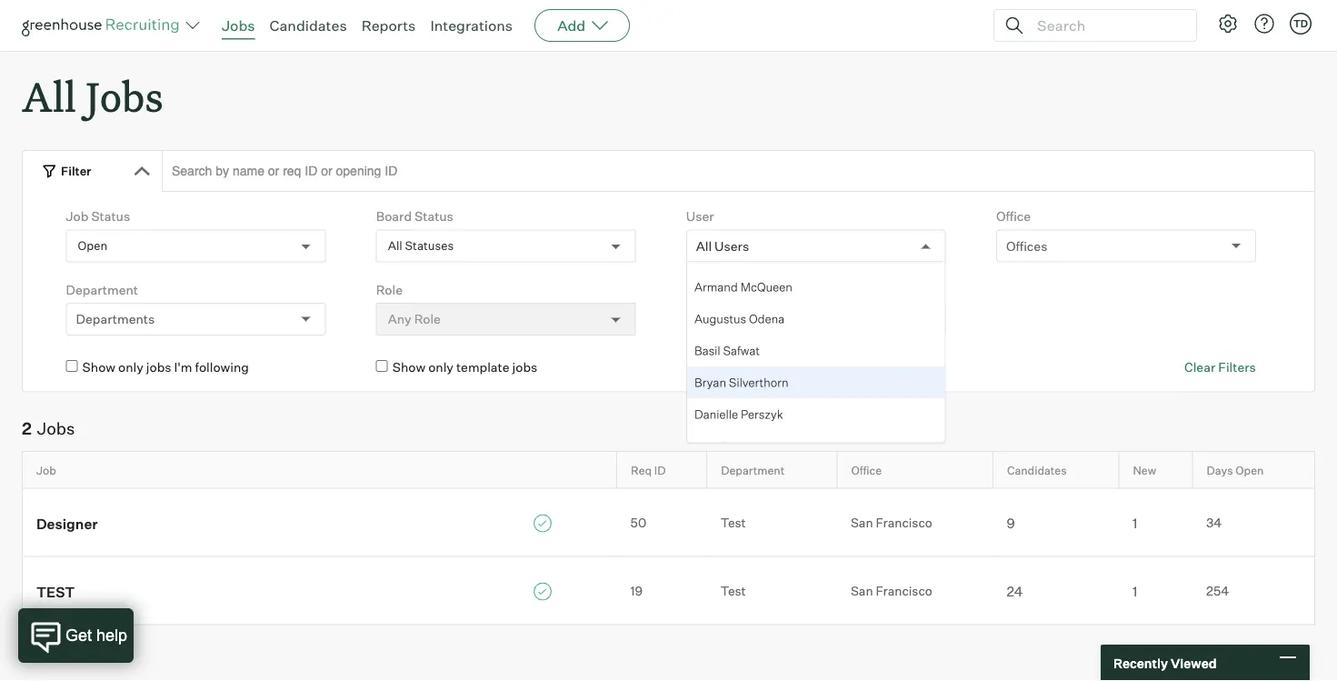 Task type: vqa. For each thing, say whether or not it's contained in the screenshot.
bottom added
no



Task type: locate. For each thing, give the bounding box(es) containing it.
office
[[997, 208, 1031, 224], [852, 463, 882, 477]]

candidates right jobs link
[[270, 16, 347, 35]]

viewed
[[1171, 655, 1217, 671]]

0 horizontal spatial office
[[852, 463, 882, 477]]

status
[[91, 208, 130, 224], [415, 208, 454, 224]]

perszyk
[[741, 406, 784, 421]]

jobs down greenhouse recruiting image
[[86, 69, 163, 123]]

1 for test
[[1133, 583, 1138, 600]]

odena
[[749, 311, 785, 326]]

2 1 from the top
[[1133, 583, 1138, 600]]

integrations
[[431, 16, 513, 35]]

24 link
[[994, 581, 1119, 601]]

2 horizontal spatial all
[[697, 238, 712, 254]]

1 show from the left
[[82, 359, 116, 375]]

1 for designer
[[1133, 515, 1138, 531]]

9
[[1007, 515, 1016, 531]]

1 horizontal spatial department
[[721, 463, 785, 477]]

0 vertical spatial san francisco
[[851, 515, 933, 531]]

department
[[66, 282, 138, 298], [721, 463, 785, 477]]

open
[[78, 239, 108, 253], [1236, 463, 1265, 477]]

new
[[1134, 463, 1157, 477]]

all for all jobs
[[22, 69, 76, 123]]

1 vertical spatial francisco
[[876, 584, 933, 599]]

jobs link
[[222, 16, 255, 35]]

2 jobs from the left
[[513, 359, 538, 375]]

1 vertical spatial job
[[36, 463, 56, 477]]

1 horizontal spatial jobs
[[86, 69, 163, 123]]

department up departments
[[66, 282, 138, 298]]

0 vertical spatial job
[[66, 208, 89, 224]]

0 horizontal spatial only
[[118, 359, 144, 375]]

0 horizontal spatial status
[[91, 208, 130, 224]]

0 vertical spatial 1 link
[[1119, 513, 1193, 532]]

req
[[631, 463, 652, 477]]

open down job status
[[78, 239, 108, 253]]

san francisco for designer
[[851, 515, 933, 531]]

td
[[1294, 17, 1309, 30]]

days
[[1207, 463, 1234, 477]]

24
[[1007, 583, 1024, 600]]

status down filter
[[91, 208, 130, 224]]

luan
[[729, 438, 756, 453]]

2 show from the left
[[393, 359, 426, 375]]

job down filter
[[66, 208, 89, 224]]

1 horizontal spatial jobs
[[513, 359, 538, 375]]

job status
[[66, 208, 130, 224]]

integrations link
[[431, 16, 513, 35]]

open right days in the right of the page
[[1236, 463, 1265, 477]]

0 vertical spatial test
[[721, 515, 746, 531]]

0 vertical spatial jobs
[[222, 16, 255, 35]]

2 test from the top
[[721, 584, 746, 599]]

only
[[118, 359, 144, 375], [429, 359, 454, 375]]

2 status from the left
[[415, 208, 454, 224]]

silverthorn
[[729, 375, 789, 389]]

user
[[686, 208, 715, 224]]

1 vertical spatial 1 link
[[1119, 581, 1193, 601]]

only left template
[[429, 359, 454, 375]]

add
[[558, 16, 586, 35]]

show right show only jobs i'm following option at bottom
[[82, 359, 116, 375]]

1 vertical spatial candidates
[[1008, 463, 1067, 477]]

only for template
[[429, 359, 454, 375]]

anmol gulati
[[695, 247, 765, 262]]

1 francisco from the top
[[876, 515, 933, 531]]

test
[[36, 583, 75, 601]]

bryan silverthorn
[[695, 375, 789, 389]]

all
[[22, 69, 76, 123], [697, 238, 712, 254], [388, 239, 403, 253]]

test for designer
[[721, 515, 746, 531]]

0 horizontal spatial show
[[82, 359, 116, 375]]

reports
[[362, 16, 416, 35]]

board status
[[376, 208, 454, 224]]

1 horizontal spatial status
[[415, 208, 454, 224]]

jobs
[[222, 16, 255, 35], [86, 69, 163, 123], [37, 419, 75, 439]]

0 vertical spatial 1
[[1133, 515, 1138, 531]]

0 vertical spatial san
[[851, 515, 874, 531]]

1 vertical spatial test
[[721, 584, 746, 599]]

san francisco
[[851, 515, 933, 531], [851, 584, 933, 599]]

jobs for 2 jobs
[[37, 419, 75, 439]]

1 vertical spatial jobs
[[86, 69, 163, 123]]

2 san from the top
[[851, 584, 874, 599]]

gulati
[[733, 247, 765, 262]]

users
[[715, 238, 750, 254]]

0 horizontal spatial all
[[22, 69, 76, 123]]

job
[[66, 208, 89, 224], [36, 463, 56, 477]]

jobs for all jobs
[[86, 69, 163, 123]]

only for jobs
[[118, 359, 144, 375]]

1 san from the top
[[851, 515, 874, 531]]

2 francisco from the top
[[876, 584, 933, 599]]

1 test from the top
[[721, 515, 746, 531]]

all users
[[697, 238, 750, 254]]

1 vertical spatial open
[[1236, 463, 1265, 477]]

job for job status
[[66, 208, 89, 224]]

david luan
[[695, 438, 756, 453]]

1 horizontal spatial only
[[429, 359, 454, 375]]

1 san francisco from the top
[[851, 515, 933, 531]]

recently
[[1114, 655, 1169, 671]]

test
[[721, 515, 746, 531], [721, 584, 746, 599]]

jobs left candidates link
[[222, 16, 255, 35]]

1 horizontal spatial all
[[388, 239, 403, 253]]

2 only from the left
[[429, 359, 454, 375]]

candidates
[[270, 16, 347, 35], [1008, 463, 1067, 477]]

candidates up 9 link
[[1008, 463, 1067, 477]]

None field
[[697, 231, 701, 262]]

show for show only jobs i'm following
[[82, 359, 116, 375]]

san for test
[[851, 584, 874, 599]]

0 vertical spatial department
[[66, 282, 138, 298]]

1 horizontal spatial show
[[393, 359, 426, 375]]

1 horizontal spatial candidates
[[1008, 463, 1067, 477]]

bryan
[[695, 375, 727, 389]]

0 vertical spatial office
[[997, 208, 1031, 224]]

1 1 from the top
[[1133, 515, 1138, 531]]

san francisco for test
[[851, 584, 933, 599]]

19
[[631, 584, 643, 599]]

jobs
[[146, 359, 171, 375], [513, 359, 538, 375]]

jobs left i'm at the left bottom of page
[[146, 359, 171, 375]]

all down board
[[388, 239, 403, 253]]

0 vertical spatial open
[[78, 239, 108, 253]]

1 down new
[[1133, 515, 1138, 531]]

all up filter
[[22, 69, 76, 123]]

all left users
[[697, 238, 712, 254]]

jobs right "2"
[[37, 419, 75, 439]]

filters
[[1219, 359, 1257, 375]]

job down 2 jobs
[[36, 463, 56, 477]]

1 horizontal spatial open
[[1236, 463, 1265, 477]]

san
[[851, 515, 874, 531], [851, 584, 874, 599]]

0 vertical spatial francisco
[[876, 515, 933, 531]]

1 up recently
[[1133, 583, 1138, 600]]

2 vertical spatial jobs
[[37, 419, 75, 439]]

clear filters
[[1185, 359, 1257, 375]]

1 link left 254
[[1119, 581, 1193, 601]]

1 1 link from the top
[[1119, 513, 1193, 532]]

1 horizontal spatial job
[[66, 208, 89, 224]]

1 jobs from the left
[[146, 359, 171, 375]]

francisco
[[876, 515, 933, 531], [876, 584, 933, 599]]

show
[[82, 359, 116, 375], [393, 359, 426, 375]]

filter
[[61, 163, 91, 178]]

1 vertical spatial san
[[851, 584, 874, 599]]

Search text field
[[1033, 12, 1181, 39]]

row group containing anmol gulati
[[687, 112, 946, 681]]

1 link
[[1119, 513, 1193, 532], [1119, 581, 1193, 601]]

jobs right template
[[513, 359, 538, 375]]

danielle perszyk
[[695, 406, 784, 421]]

1 vertical spatial san francisco
[[851, 584, 933, 599]]

2
[[22, 419, 32, 439]]

1 status from the left
[[91, 208, 130, 224]]

armand
[[695, 279, 738, 294]]

1 vertical spatial department
[[721, 463, 785, 477]]

template
[[457, 359, 510, 375]]

only down departments
[[118, 359, 144, 375]]

san for designer
[[851, 515, 874, 531]]

department down the "luan"
[[721, 463, 785, 477]]

configure image
[[1218, 13, 1240, 35]]

0 horizontal spatial department
[[66, 282, 138, 298]]

david
[[695, 438, 726, 453]]

1 link for designer
[[1119, 513, 1193, 532]]

clear
[[1185, 359, 1216, 375]]

0 horizontal spatial jobs
[[37, 419, 75, 439]]

1 link down new
[[1119, 513, 1193, 532]]

1 only from the left
[[118, 359, 144, 375]]

field
[[736, 282, 765, 298]]

danielle
[[695, 406, 738, 421]]

i'm
[[174, 359, 192, 375]]

2 1 link from the top
[[1119, 581, 1193, 601]]

row group
[[687, 112, 946, 681]]

days open
[[1207, 463, 1265, 477]]

status up "statuses"
[[415, 208, 454, 224]]

augustus odena
[[695, 311, 785, 326]]

1 vertical spatial 1
[[1133, 583, 1138, 600]]

safwat
[[723, 343, 760, 357]]

2 san francisco from the top
[[851, 584, 933, 599]]

0 horizontal spatial candidates
[[270, 16, 347, 35]]

1
[[1133, 515, 1138, 531], [1133, 583, 1138, 600]]

0 horizontal spatial jobs
[[146, 359, 171, 375]]

1 horizontal spatial office
[[997, 208, 1031, 224]]

custom field
[[686, 282, 765, 298]]

34
[[1207, 515, 1223, 531]]

all for all statuses
[[388, 239, 403, 253]]

departments
[[76, 311, 155, 327]]

0 horizontal spatial job
[[36, 463, 56, 477]]

show right show only template jobs option
[[393, 359, 426, 375]]

show only template jobs
[[393, 359, 538, 375]]



Task type: describe. For each thing, give the bounding box(es) containing it.
francisco for test
[[876, 584, 933, 599]]

Show only jobs I'm following checkbox
[[66, 360, 78, 372]]

candidates link
[[270, 16, 347, 35]]

clear filters link
[[1185, 359, 1257, 376]]

basil
[[695, 343, 721, 357]]

all jobs
[[22, 69, 163, 123]]

augustus
[[695, 311, 747, 326]]

test for test
[[721, 584, 746, 599]]

greenhouse recruiting image
[[22, 15, 186, 36]]

following
[[195, 359, 249, 375]]

Search by name or req ID or opening ID text field
[[162, 150, 1316, 192]]

1 link for test
[[1119, 581, 1193, 601]]

td button
[[1287, 9, 1316, 38]]

anmol
[[695, 247, 730, 262]]

board
[[376, 208, 412, 224]]

all users option
[[697, 238, 750, 254]]

offices
[[1007, 238, 1048, 254]]

1 vertical spatial office
[[852, 463, 882, 477]]

show only jobs i'm following
[[82, 359, 249, 375]]

designer
[[36, 515, 98, 532]]

2 horizontal spatial jobs
[[222, 16, 255, 35]]

9 link
[[994, 513, 1119, 532]]

254
[[1207, 584, 1230, 599]]

0 horizontal spatial open
[[78, 239, 108, 253]]

role
[[376, 282, 403, 298]]

custom
[[686, 282, 733, 298]]

id
[[655, 463, 666, 477]]

all statuses
[[388, 239, 454, 253]]

add button
[[535, 9, 630, 42]]

job for job
[[36, 463, 56, 477]]

francisco for designer
[[876, 515, 933, 531]]

mcqueen
[[741, 279, 793, 294]]

2 jobs
[[22, 419, 75, 439]]

recently viewed
[[1114, 655, 1217, 671]]

Show only template jobs checkbox
[[376, 360, 388, 372]]

status for job status
[[91, 208, 130, 224]]

basil safwat
[[695, 343, 760, 357]]

td button
[[1291, 13, 1312, 35]]

statuses
[[405, 239, 454, 253]]

designer link
[[23, 513, 617, 533]]

show for show only template jobs
[[393, 359, 426, 375]]

armand mcqueen
[[695, 279, 793, 294]]

status for board status
[[415, 208, 454, 224]]

test link
[[23, 581, 617, 601]]

req id
[[631, 463, 666, 477]]

all for all users
[[697, 238, 712, 254]]

0 vertical spatial candidates
[[270, 16, 347, 35]]

50
[[631, 515, 647, 531]]

reports link
[[362, 16, 416, 35]]



